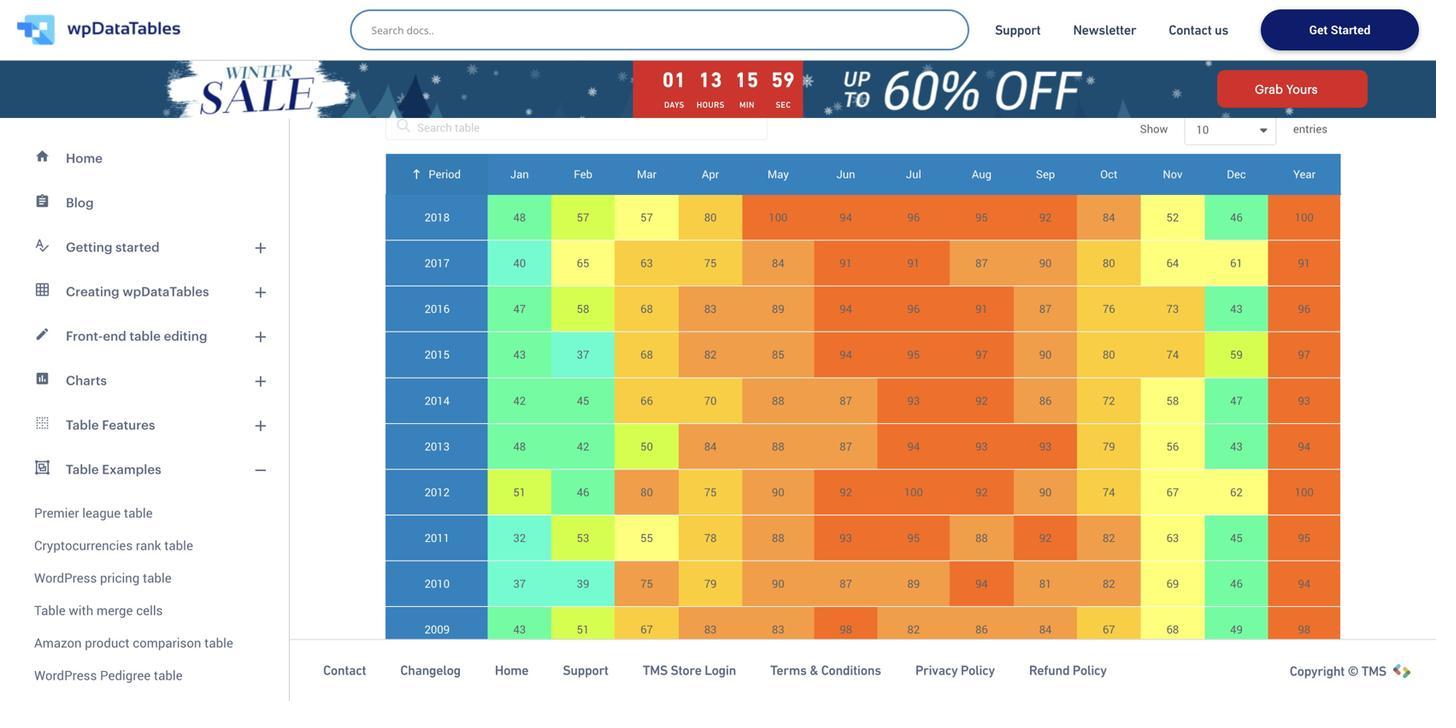 Task type: vqa. For each thing, say whether or not it's contained in the screenshot.
bottom designer
no



Task type: describe. For each thing, give the bounding box(es) containing it.
sep: activate to sort column ascending element
[[1014, 154, 1078, 195]]

1 horizontal spatial 45
[[1231, 530, 1243, 546]]

may: activate to sort column ascending element
[[743, 154, 815, 195]]

privacy policy link
[[916, 662, 995, 679]]

1 horizontal spatial 58
[[1167, 393, 1179, 408]]

jan: activate to sort column ascending element
[[488, 154, 552, 195]]

2 97 from the left
[[1299, 347, 1311, 362]]

wordpress pricing table link
[[10, 562, 279, 594]]

39
[[577, 576, 590, 591]]

88 for 78
[[772, 530, 785, 546]]

72
[[1103, 393, 1116, 408]]

68 for 83
[[641, 301, 653, 317]]

to
[[462, 678, 473, 695]]

table for cryptocurrencies rank table
[[164, 537, 193, 554]]

login
[[705, 663, 736, 678]]

entries inside 'showing 1 to 10 of 13 entries' status
[[523, 678, 560, 695]]

wordpress for wordpress pricing table
[[34, 569, 97, 587]]

1 98 from the left
[[840, 622, 853, 637]]

copyright © tms
[[1290, 664, 1387, 679]]

2009
[[425, 622, 450, 637]]

mar: activate to sort column ascending element
[[615, 154, 679, 195]]

1 horizontal spatial 74
[[1167, 347, 1179, 362]]

87 for 93
[[840, 439, 853, 454]]

87 for 94
[[840, 576, 853, 591]]

creating wpdatatables link
[[10, 269, 279, 314]]

policy for privacy policy
[[961, 663, 995, 678]]

oct: activate to sort column ascending element
[[1078, 154, 1141, 195]]

46 for 89
[[1231, 576, 1243, 591]]

64
[[1167, 255, 1179, 271]]

0 horizontal spatial 47
[[514, 301, 526, 317]]

nov: activate to sort column ascending element
[[1141, 154, 1205, 195]]

80 down 50
[[641, 484, 653, 500]]

get started link
[[1261, 9, 1420, 50]]

front-end table editing
[[66, 328, 207, 343]]

oct
[[1101, 166, 1118, 182]]

61
[[1231, 255, 1243, 271]]

43 up 59
[[1231, 301, 1243, 317]]

1 horizontal spatial support link
[[995, 21, 1041, 38]]

1 vertical spatial 46
[[577, 484, 590, 500]]

sep
[[1036, 166, 1056, 182]]

88 for 84
[[772, 439, 785, 454]]

comparison
[[133, 634, 201, 652]]

1 97 from the left
[[976, 347, 988, 362]]

88 for 70
[[772, 393, 785, 408]]

grab yours
[[1255, 82, 1318, 96]]

wordpress pricing table
[[34, 569, 172, 587]]

rank
[[136, 537, 161, 554]]

product
[[85, 634, 130, 652]]

contact us
[[1169, 22, 1229, 38]]

feb: activate to sort column ascending element
[[552, 154, 615, 195]]

editing
[[164, 328, 207, 343]]

2018
[[425, 210, 450, 225]]

2 horizontal spatial 67
[[1167, 484, 1179, 500]]

dec: activate to sort column ascending element
[[1205, 154, 1269, 195]]

2012
[[425, 484, 450, 500]]

started
[[116, 239, 160, 254]]

©
[[1348, 664, 1359, 679]]

apr
[[702, 166, 719, 182]]

privacy policy
[[916, 663, 995, 678]]

min
[[740, 100, 755, 110]]

cryptocurrencies rank table
[[34, 537, 193, 554]]

wordpress pedigree table link
[[10, 659, 279, 692]]

00
[[772, 68, 796, 92]]

period: activate to sort column ascending element
[[386, 154, 488, 195]]

mar
[[637, 166, 657, 182]]

1 vertical spatial 47
[[1231, 393, 1243, 408]]

show
[[1141, 121, 1171, 136]]

2 98 from the left
[[1299, 622, 1311, 637]]

jun: activate to sort column ascending element
[[815, 154, 878, 195]]

terms & conditions link
[[771, 662, 882, 679]]

premier league table link
[[10, 492, 279, 529]]

table inside "link"
[[205, 634, 233, 652]]

78
[[705, 530, 717, 546]]

76
[[1103, 301, 1116, 317]]

0 horizontal spatial 86
[[976, 622, 988, 637]]

table for table with merge cells
[[34, 602, 66, 619]]

cryptocurrencies rank table link
[[10, 529, 279, 562]]

1 57 from the left
[[577, 210, 590, 225]]

0 horizontal spatial 45
[[577, 393, 590, 408]]

0 vertical spatial support
[[995, 22, 1041, 38]]

premier league table
[[34, 504, 153, 522]]

62
[[1231, 484, 1243, 500]]

80 down 76
[[1103, 347, 1116, 362]]

43 right 2015
[[514, 347, 526, 362]]

53
[[577, 530, 590, 546]]

&
[[810, 663, 819, 678]]

0 horizontal spatial 51
[[514, 484, 526, 500]]

0 vertical spatial home
[[66, 151, 103, 165]]

1 vertical spatial 42
[[577, 439, 590, 454]]

40
[[514, 255, 526, 271]]

1 horizontal spatial 79
[[1103, 439, 1116, 454]]

Search form search field
[[372, 18, 957, 42]]

end
[[103, 328, 126, 343]]

terms
[[771, 663, 807, 678]]

2 vertical spatial 68
[[1167, 622, 1179, 637]]

sec
[[776, 100, 791, 110]]

league
[[82, 504, 121, 522]]

getting started link
[[10, 225, 279, 269]]

contact for contact
[[323, 663, 366, 678]]

with
[[69, 602, 93, 619]]

0 horizontal spatial 89
[[772, 301, 785, 317]]

1 vertical spatial 89
[[908, 576, 920, 591]]

terms & conditions
[[771, 663, 882, 678]]

2014
[[425, 393, 450, 408]]

changelog link
[[400, 662, 461, 679]]

get
[[1310, 22, 1328, 38]]

wpdatatables - tables and charts manager wordpress plugin image
[[17, 15, 180, 45]]

year
[[1294, 166, 1316, 182]]

contact for contact us
[[1169, 22, 1212, 38]]

getting started
[[66, 239, 160, 254]]

2 vertical spatial 75
[[641, 576, 653, 591]]

pricing
[[100, 569, 140, 587]]

table with merge cells link
[[10, 594, 279, 627]]

grab yours link
[[1218, 70, 1368, 108]]

wordpress pedigree table
[[34, 667, 183, 684]]

10 inside button
[[1197, 122, 1209, 137]]

48 for 42
[[514, 439, 526, 454]]

store
[[671, 663, 702, 678]]

tms store login link
[[643, 662, 736, 679]]

get started
[[1310, 22, 1371, 38]]

75 for 63
[[705, 255, 717, 271]]

49
[[1231, 622, 1243, 637]]

96 for 91
[[908, 301, 920, 317]]

newsletter
[[1074, 22, 1137, 38]]

refund policy
[[1030, 663, 1107, 678]]

0 horizontal spatial 37
[[514, 576, 526, 591]]

90 for 87
[[1040, 255, 1052, 271]]

us
[[1215, 22, 1229, 38]]

43 up 62
[[1231, 439, 1243, 454]]

yours
[[1287, 82, 1318, 96]]

2010
[[425, 576, 450, 591]]

2017
[[425, 255, 450, 271]]

1 horizontal spatial home link
[[495, 662, 529, 679]]

0 horizontal spatial 67
[[641, 622, 653, 637]]

features
[[102, 417, 155, 432]]

1 vertical spatial 79
[[705, 576, 717, 591]]

0 vertical spatial 37
[[577, 347, 590, 362]]

table for premier league table
[[124, 504, 153, 522]]



Task type: locate. For each thing, give the bounding box(es) containing it.
46 for 96
[[1231, 210, 1243, 225]]

0 vertical spatial 10
[[1197, 122, 1209, 137]]

16
[[735, 68, 759, 92]]

63 right 65
[[641, 255, 653, 271]]

0 horizontal spatial 58
[[577, 301, 590, 317]]

wordpress up with
[[34, 569, 97, 587]]

65
[[577, 255, 590, 271]]

93
[[908, 393, 920, 408], [1299, 393, 1311, 408], [976, 439, 988, 454], [1040, 439, 1052, 454], [840, 530, 853, 546]]

year: activate to sort column ascending element
[[1269, 154, 1341, 195]]

0 horizontal spatial 13
[[507, 678, 520, 695]]

showing 1 to 10 of 13 entries
[[403, 678, 560, 695]]

2 57 from the left
[[641, 210, 653, 225]]

home link up the blog
[[10, 136, 279, 180]]

1 vertical spatial 58
[[1167, 393, 1179, 408]]

90 for 97
[[1040, 347, 1052, 362]]

table
[[66, 417, 99, 432], [66, 462, 99, 477], [34, 602, 66, 619]]

86 left 72
[[1040, 393, 1052, 408]]

32
[[514, 530, 526, 546]]

74
[[1167, 347, 1179, 362], [1103, 484, 1116, 500]]

table right 'end'
[[130, 328, 161, 343]]

2015
[[425, 347, 450, 362]]

0 vertical spatial home link
[[10, 136, 279, 180]]

table features
[[66, 417, 155, 432]]

1 vertical spatial wordpress
[[34, 667, 97, 684]]

table right comparison
[[205, 634, 233, 652]]

1 vertical spatial 45
[[1231, 530, 1243, 546]]

2011
[[425, 530, 450, 546]]

45
[[577, 393, 590, 408], [1231, 530, 1243, 546]]

table left with
[[34, 602, 66, 619]]

0 vertical spatial 68
[[641, 301, 653, 317]]

42 left 50
[[577, 439, 590, 454]]

59
[[1231, 347, 1243, 362]]

table for wordpress pricing table
[[143, 569, 172, 587]]

tms left the store
[[643, 663, 668, 678]]

13 inside status
[[507, 678, 520, 695]]

13 right of
[[507, 678, 520, 695]]

47 down 40
[[514, 301, 526, 317]]

1 vertical spatial 74
[[1103, 484, 1116, 500]]

0 vertical spatial 75
[[705, 255, 717, 271]]

1 vertical spatial table
[[66, 462, 99, 477]]

table for front-end table editing
[[130, 328, 161, 343]]

10 left of
[[476, 678, 490, 695]]

90 for 92
[[1040, 484, 1052, 500]]

48 right "2013"
[[514, 439, 526, 454]]

0 horizontal spatial 57
[[577, 210, 590, 225]]

98
[[840, 622, 853, 637], [1299, 622, 1311, 637]]

table with merge cells
[[34, 602, 163, 619]]

52
[[1167, 210, 1179, 225]]

10 right show
[[1197, 122, 1209, 137]]

1 horizontal spatial 57
[[641, 210, 653, 225]]

grab
[[1255, 82, 1284, 96]]

10 inside status
[[476, 678, 490, 695]]

94
[[840, 210, 853, 225], [840, 301, 853, 317], [840, 347, 853, 362], [908, 439, 920, 454], [1299, 439, 1311, 454], [976, 576, 988, 591], [1299, 576, 1311, 591]]

69
[[1167, 576, 1179, 591]]

privacy
[[916, 663, 958, 678]]

1 wordpress from the top
[[34, 569, 97, 587]]

56
[[1167, 439, 1179, 454]]

showing
[[403, 678, 450, 695]]

1 horizontal spatial 63
[[1167, 530, 1179, 546]]

1 horizontal spatial 67
[[1103, 622, 1116, 637]]

68 for 82
[[641, 347, 653, 362]]

0 vertical spatial 13
[[699, 68, 723, 92]]

84
[[1103, 210, 1116, 225], [772, 255, 785, 271], [705, 439, 717, 454], [1040, 622, 1052, 637]]

refund
[[1030, 663, 1070, 678]]

58 up 56
[[1167, 393, 1179, 408]]

63 up 69
[[1167, 530, 1179, 546]]

wordpress down amazon
[[34, 667, 97, 684]]

1 horizontal spatial policy
[[1073, 663, 1107, 678]]

table up cells
[[143, 569, 172, 587]]

0 vertical spatial table
[[66, 417, 99, 432]]

1 horizontal spatial home
[[495, 663, 529, 678]]

days
[[664, 100, 685, 110]]

1 horizontal spatial 86
[[1040, 393, 1052, 408]]

support link
[[995, 21, 1041, 38], [563, 662, 609, 679]]

columns button
[[386, 72, 498, 106]]

0 vertical spatial 89
[[772, 301, 785, 317]]

0 vertical spatial 86
[[1040, 393, 1052, 408]]

front-end table editing link
[[10, 314, 279, 358]]

jan
[[511, 166, 529, 182]]

0 vertical spatial entries
[[1291, 121, 1328, 136]]

42 right '2014'
[[514, 393, 526, 408]]

0 vertical spatial support link
[[995, 21, 1041, 38]]

home up of
[[495, 663, 529, 678]]

43 up showing 1 to 10 of 13 entries
[[514, 622, 526, 637]]

front-
[[66, 328, 103, 343]]

0 vertical spatial 42
[[514, 393, 526, 408]]

80 down apr: activate to sort column ascending element
[[705, 210, 717, 225]]

policy
[[961, 663, 995, 678], [1073, 663, 1107, 678]]

1
[[453, 678, 459, 695]]

0 horizontal spatial support link
[[563, 662, 609, 679]]

58 down 65
[[577, 301, 590, 317]]

67 up refund policy at the bottom right
[[1103, 622, 1116, 637]]

policy right privacy
[[961, 663, 995, 678]]

0 horizontal spatial 10
[[476, 678, 490, 695]]

57 down the feb: activate to sort column ascending element on the top left of the page
[[577, 210, 590, 225]]

83 for 67
[[705, 622, 717, 637]]

80 up 76
[[1103, 255, 1116, 271]]

Search table search field
[[386, 115, 768, 140]]

table down charts
[[66, 417, 99, 432]]

1 vertical spatial 37
[[514, 576, 526, 591]]

66
[[641, 393, 653, 408]]

13 up hours
[[699, 68, 723, 92]]

period
[[429, 166, 461, 182]]

1 horizontal spatial 51
[[577, 622, 590, 637]]

table for table features
[[66, 417, 99, 432]]

1 policy from the left
[[961, 663, 995, 678]]

2 48 from the top
[[514, 439, 526, 454]]

entries right of
[[523, 678, 560, 695]]

table for wordpress pedigree table
[[154, 667, 183, 684]]

amazon product comparison table link
[[10, 627, 279, 659]]

42
[[514, 393, 526, 408], [577, 439, 590, 454]]

apr: activate to sort column ascending element
[[679, 154, 743, 195]]

1 vertical spatial 86
[[976, 622, 988, 637]]

46 up 53 at the bottom
[[577, 484, 590, 500]]

51
[[514, 484, 526, 500], [577, 622, 590, 637]]

1 vertical spatial 63
[[1167, 530, 1179, 546]]

tms inside tms store login link
[[643, 663, 668, 678]]

0 horizontal spatial home link
[[10, 136, 279, 180]]

98 up conditions at the bottom right
[[840, 622, 853, 637]]

2 wordpress from the top
[[34, 667, 97, 684]]

0 vertical spatial 63
[[641, 255, 653, 271]]

1 vertical spatial home
[[495, 663, 529, 678]]

98 up copyright
[[1299, 622, 1311, 637]]

0 vertical spatial 46
[[1231, 210, 1243, 225]]

home
[[66, 151, 103, 165], [495, 663, 529, 678]]

51 up 32
[[514, 484, 526, 500]]

1 vertical spatial home link
[[495, 662, 529, 679]]

46 down dec: activate to sort column ascending element
[[1231, 210, 1243, 225]]

table right rank
[[164, 537, 193, 554]]

100
[[769, 210, 788, 225], [1295, 210, 1314, 225], [905, 484, 923, 500], [1295, 484, 1314, 500]]

46 up 49 in the bottom of the page
[[1231, 576, 1243, 591]]

0 horizontal spatial entries
[[523, 678, 560, 695]]

67 up tms store login link
[[641, 622, 653, 637]]

45 left 66 at left bottom
[[577, 393, 590, 408]]

0 vertical spatial 48
[[514, 210, 526, 225]]

blog
[[66, 195, 94, 210]]

0 horizontal spatial 98
[[840, 622, 853, 637]]

Search input search field
[[372, 18, 957, 42]]

home link
[[10, 136, 279, 180], [495, 662, 529, 679]]

2016
[[425, 301, 450, 317]]

0 horizontal spatial contact
[[323, 663, 366, 678]]

79 down 72
[[1103, 439, 1116, 454]]

cryptocurrencies
[[34, 537, 133, 554]]

1 horizontal spatial 42
[[577, 439, 590, 454]]

1 horizontal spatial tms
[[1362, 664, 1387, 679]]

0 horizontal spatial home
[[66, 151, 103, 165]]

creating
[[66, 284, 119, 299]]

55
[[641, 530, 653, 546]]

1 vertical spatial 48
[[514, 439, 526, 454]]

82
[[705, 347, 717, 362], [1103, 530, 1116, 546], [1103, 576, 1116, 591], [908, 622, 920, 637]]

table up cryptocurrencies rank table link
[[124, 504, 153, 522]]

home up the blog
[[66, 151, 103, 165]]

1 vertical spatial 68
[[641, 347, 653, 362]]

blog link
[[10, 180, 279, 225]]

amazon product comparison table
[[34, 634, 233, 652]]

jul: activate to sort column ascending element
[[878, 154, 950, 195]]

1 horizontal spatial contact
[[1169, 22, 1212, 38]]

1 horizontal spatial 10
[[1197, 122, 1209, 137]]

87 for 92
[[840, 393, 853, 408]]

table up premier league table at the left bottom
[[66, 462, 99, 477]]

0 vertical spatial 58
[[577, 301, 590, 317]]

47 down 59
[[1231, 393, 1243, 408]]

merge
[[97, 602, 133, 619]]

1 horizontal spatial support
[[995, 22, 1041, 38]]

0 vertical spatial contact
[[1169, 22, 1212, 38]]

showing 1 to 10 of 13 entries status
[[403, 678, 560, 695]]

nov
[[1163, 166, 1183, 182]]

48 down jan: activate to sort column ascending element
[[514, 210, 526, 225]]

0 horizontal spatial 74
[[1103, 484, 1116, 500]]

1 vertical spatial entries
[[523, 678, 560, 695]]

policy for refund policy
[[1073, 663, 1107, 678]]

refund policy link
[[1030, 662, 1107, 679]]

1 horizontal spatial 97
[[1299, 347, 1311, 362]]

wordpress for wordpress pedigree table
[[34, 667, 97, 684]]

1 horizontal spatial 47
[[1231, 393, 1243, 408]]

86 up the privacy policy link
[[976, 622, 988, 637]]

2 policy from the left
[[1073, 663, 1107, 678]]

1 48 from the top
[[514, 210, 526, 225]]

columns
[[421, 81, 468, 97]]

aug: activate to sort column ascending element
[[950, 154, 1014, 195]]

96
[[908, 210, 920, 225], [908, 301, 920, 317], [1299, 301, 1311, 317]]

0 horizontal spatial 63
[[641, 255, 653, 271]]

home link right to on the bottom left of the page
[[495, 662, 529, 679]]

1 vertical spatial 75
[[705, 484, 717, 500]]

0 horizontal spatial support
[[563, 663, 609, 678]]

83 for 68
[[705, 301, 717, 317]]

policy right the refund
[[1073, 663, 1107, 678]]

0 horizontal spatial 42
[[514, 393, 526, 408]]

85
[[772, 347, 785, 362]]

1 vertical spatial support
[[563, 663, 609, 678]]

45 down 62
[[1231, 530, 1243, 546]]

1 vertical spatial 13
[[507, 678, 520, 695]]

46
[[1231, 210, 1243, 225], [577, 484, 590, 500], [1231, 576, 1243, 591]]

87
[[976, 255, 988, 271], [1040, 301, 1052, 317], [840, 393, 853, 408], [840, 439, 853, 454], [840, 576, 853, 591]]

2 vertical spatial 46
[[1231, 576, 1243, 591]]

1 horizontal spatial 13
[[699, 68, 723, 92]]

75 for 80
[[705, 484, 717, 500]]

of
[[493, 678, 504, 695]]

1 vertical spatial 10
[[476, 678, 490, 695]]

67
[[1167, 484, 1179, 500], [641, 622, 653, 637], [1103, 622, 1116, 637]]

96 for 95
[[908, 210, 920, 225]]

86
[[1040, 393, 1052, 408], [976, 622, 988, 637]]

0 vertical spatial 79
[[1103, 439, 1116, 454]]

70
[[705, 393, 717, 408]]

0 vertical spatial wordpress
[[34, 569, 97, 587]]

2 vertical spatial table
[[34, 602, 66, 619]]

79 down 78
[[705, 576, 717, 591]]

0 vertical spatial 51
[[514, 484, 526, 500]]

amazon
[[34, 634, 82, 652]]

48
[[514, 210, 526, 225], [514, 439, 526, 454]]

48 for 57
[[514, 210, 526, 225]]

67 down 56
[[1167, 484, 1179, 500]]

1 vertical spatial contact
[[323, 663, 366, 678]]

75
[[705, 255, 717, 271], [705, 484, 717, 500], [641, 576, 653, 591]]

0 horizontal spatial policy
[[961, 663, 995, 678]]

entries down the yours at the top right of page
[[1291, 121, 1328, 136]]

table examples link
[[10, 447, 279, 492]]

aug
[[972, 166, 992, 182]]

wpdatatables
[[123, 284, 209, 299]]

table for table examples
[[66, 462, 99, 477]]

table down comparison
[[154, 667, 183, 684]]

57 down the mar: activate to sort column ascending element
[[641, 210, 653, 225]]

80
[[705, 210, 717, 225], [1103, 255, 1116, 271], [1103, 347, 1116, 362], [641, 484, 653, 500]]

1 vertical spatial support link
[[563, 662, 609, 679]]

51 down 39
[[577, 622, 590, 637]]

tms right ©
[[1362, 664, 1387, 679]]

37
[[577, 347, 590, 362], [514, 576, 526, 591]]

1 vertical spatial 51
[[577, 622, 590, 637]]

0 vertical spatial 45
[[577, 393, 590, 408]]

0 vertical spatial 74
[[1167, 347, 1179, 362]]

tms
[[643, 663, 668, 678], [1362, 664, 1387, 679]]

2013
[[425, 439, 450, 454]]

0 vertical spatial 47
[[514, 301, 526, 317]]

1 horizontal spatial 37
[[577, 347, 590, 362]]

92
[[1040, 210, 1052, 225], [976, 393, 988, 408], [840, 484, 853, 500], [976, 484, 988, 500], [1040, 530, 1052, 546]]

0 horizontal spatial 97
[[976, 347, 988, 362]]

73
[[1167, 301, 1179, 317]]

63
[[641, 255, 653, 271], [1167, 530, 1179, 546]]

0 horizontal spatial tms
[[643, 663, 668, 678]]

58
[[577, 301, 590, 317], [1167, 393, 1179, 408]]

table
[[130, 328, 161, 343], [124, 504, 153, 522], [164, 537, 193, 554], [143, 569, 172, 587], [205, 634, 233, 652], [154, 667, 183, 684]]

jun
[[837, 166, 856, 182]]



